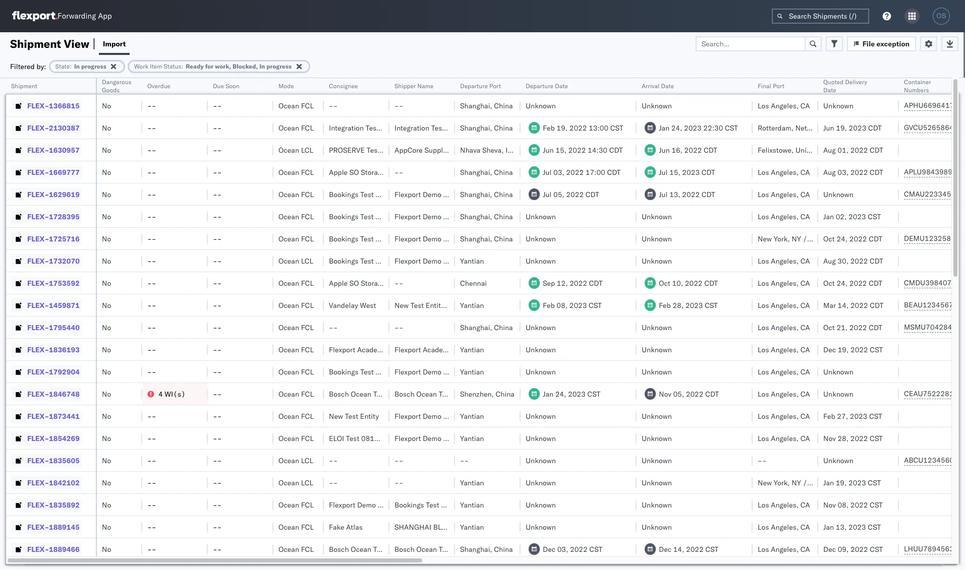 Task type: locate. For each thing, give the bounding box(es) containing it.
oct 24, 2022 cdt down aug 30, 2022 cdt
[[823, 279, 883, 288]]

flexport for 1728395
[[395, 212, 421, 221]]

flex- down flex-1889145 button
[[27, 545, 49, 554]]

13, down jul 15, 2023 cdt
[[670, 190, 681, 199]]

1 horizontal spatial in
[[259, 62, 265, 70]]

1 oct 24, 2022 cdt from the top
[[823, 234, 883, 243]]

1459871
[[49, 301, 80, 310]]

feb down sep
[[543, 301, 555, 310]]

flex- up flex-1835605 button
[[27, 434, 49, 443]]

flex- up flex-1835892 button
[[27, 479, 49, 488]]

2 lcl from the top
[[301, 257, 313, 266]]

14 los angeles, ca from the top
[[758, 501, 810, 510]]

13 ocean fcl from the top
[[279, 412, 314, 421]]

nj up nov 08, 2022 cst
[[838, 479, 846, 488]]

28, down 27,
[[838, 434, 849, 443]]

0 vertical spatial 05,
[[554, 190, 564, 199]]

feb
[[543, 123, 555, 132], [543, 301, 555, 310], [659, 301, 671, 310], [823, 412, 835, 421]]

flex- for 1873441
[[27, 412, 49, 421]]

28,
[[673, 301, 684, 310], [838, 434, 849, 443]]

departure
[[460, 82, 488, 90], [526, 82, 553, 90]]

cst for feb 27, 2023 cst
[[869, 412, 883, 421]]

0 horizontal spatial date
[[555, 82, 568, 90]]

shipper
[[395, 82, 416, 90], [443, 190, 468, 199], [443, 212, 468, 221], [443, 234, 468, 243], [443, 257, 468, 266], [443, 368, 468, 377], [443, 412, 468, 421], [443, 434, 468, 443], [378, 501, 403, 510]]

in right blocked,
[[259, 62, 265, 70]]

(do
[[387, 168, 402, 177], [387, 279, 402, 288]]

2 horizontal spatial date
[[823, 86, 836, 94]]

16 los from the top
[[758, 545, 769, 554]]

port inside button
[[773, 82, 784, 90]]

1 vertical spatial (do
[[387, 279, 402, 288]]

1669777
[[49, 168, 80, 177]]

angeles, for 28,
[[771, 434, 799, 443]]

ocean lcl
[[279, 146, 313, 155], [279, 257, 313, 266], [279, 456, 313, 465], [279, 479, 313, 488]]

ocean for 1836193
[[279, 345, 299, 354]]

1 vertical spatial entity
[[360, 412, 379, 421]]

2 nj from the top
[[838, 479, 846, 488]]

bosch ocean test down atlas
[[329, 545, 387, 554]]

felixstowe, united kingdom
[[758, 146, 847, 155]]

0 vertical spatial oct 24, 2022 cdt
[[823, 234, 883, 243]]

name
[[417, 82, 434, 90]]

1 aug from the top
[[823, 146, 836, 155]]

24,
[[671, 123, 682, 132], [837, 234, 848, 243], [837, 279, 848, 288], [555, 390, 566, 399]]

19, up nov 08, 2022 cst
[[836, 479, 847, 488]]

2 ocean lcl from the top
[[279, 257, 313, 266]]

(do up new test entity 2 at the left bottom of the page
[[387, 279, 402, 288]]

flexport demo shipper co. for 1792904
[[395, 368, 480, 377]]

jun left 16,
[[659, 146, 670, 155]]

1 horizontal spatial academy
[[423, 345, 452, 354]]

newark, down jan 02, 2023 cst
[[809, 234, 836, 243]]

3 lcl from the top
[[301, 456, 313, 465]]

0 vertical spatial shipment
[[10, 37, 61, 51]]

flex- up flex-1795440 button on the left of page
[[27, 301, 49, 310]]

1 vertical spatial york,
[[774, 479, 790, 488]]

1 vertical spatial 13,
[[836, 523, 847, 532]]

nj down 02,
[[838, 234, 846, 243]]

date
[[555, 82, 568, 90], [661, 82, 674, 90], [823, 86, 836, 94]]

6 flex- from the top
[[27, 212, 49, 221]]

flex- for 1835605
[[27, 456, 49, 465]]

15, up jul 03, 2022 17:00 cdt
[[556, 146, 567, 155]]

demo for 1629619
[[423, 190, 442, 199]]

demo
[[423, 190, 442, 199], [423, 212, 442, 221], [423, 234, 442, 243], [423, 257, 442, 266], [423, 368, 442, 377], [423, 412, 442, 421], [423, 434, 442, 443], [357, 501, 376, 510]]

15 los from the top
[[758, 523, 769, 532]]

flex- for 2130387
[[27, 123, 49, 132]]

0 vertical spatial not
[[404, 168, 418, 177]]

flex- down flex-1842102 button
[[27, 501, 49, 510]]

feb up jun 15, 2022 14:30 cdt
[[543, 123, 555, 132]]

0 vertical spatial 28,
[[673, 301, 684, 310]]

ny
[[792, 234, 801, 243], [792, 479, 801, 488]]

0 vertical spatial so
[[349, 168, 359, 177]]

de
[[960, 190, 965, 199]]

1 vertical spatial 28,
[[838, 434, 849, 443]]

new york, ny / newark, nj for jan
[[758, 479, 846, 488]]

2 no from the top
[[102, 123, 111, 132]]

0 horizontal spatial in
[[74, 62, 80, 70]]

flex-2130387 button
[[11, 121, 82, 135]]

so down the proserve
[[349, 168, 359, 177]]

15, down 16,
[[670, 168, 681, 177]]

2 apple from the top
[[329, 279, 348, 288]]

progress up dangerous
[[81, 62, 106, 70]]

no for flex-1630957
[[102, 146, 111, 155]]

nhava sheva, india
[[460, 146, 522, 155]]

ca for 08,
[[801, 501, 810, 510]]

0 vertical spatial aug
[[823, 146, 836, 155]]

no for flex-1728395
[[102, 212, 111, 221]]

1 vertical spatial ny
[[792, 479, 801, 488]]

1 york, from the top
[[774, 234, 790, 243]]

5 shanghai, from the top
[[460, 212, 492, 221]]

1 vertical spatial apple so storage (do not use)
[[329, 279, 438, 288]]

0 horizontal spatial port
[[489, 82, 501, 90]]

0 horizontal spatial jun
[[543, 146, 554, 155]]

2023 for jan 19, 2023 cst
[[849, 479, 866, 488]]

academy right inc.
[[423, 345, 452, 354]]

flex- inside "button"
[[27, 545, 49, 554]]

2 / from the top
[[803, 479, 807, 488]]

0 vertical spatial apple
[[329, 168, 348, 177]]

angeles, for 24,
[[771, 279, 799, 288]]

1 apple so storage (do not use) from the top
[[329, 168, 438, 177]]

jun right india
[[543, 146, 554, 155]]

0 vertical spatial 14,
[[838, 301, 849, 310]]

10 no from the top
[[102, 301, 111, 310]]

2 vertical spatial aug
[[823, 257, 836, 266]]

0 vertical spatial nov
[[659, 390, 671, 399]]

dec 19, 2022 cst
[[823, 345, 883, 354]]

2023 for feb 27, 2023 cst
[[850, 412, 868, 421]]

work,
[[215, 62, 231, 70]]

import button
[[99, 32, 130, 55]]

1 horizontal spatial 08,
[[838, 501, 849, 510]]

supply
[[425, 146, 447, 155]]

aug
[[823, 146, 836, 155], [823, 168, 836, 177], [823, 257, 836, 266]]

los for 27,
[[758, 412, 769, 421]]

ocean for 1842102
[[279, 479, 299, 488]]

aug left '30,'
[[823, 257, 836, 266]]

2 not from the top
[[404, 279, 418, 288]]

flex- down 'flex-1792904' button
[[27, 390, 49, 399]]

jul up jul 13, 2022 cdt
[[659, 168, 668, 177]]

for
[[205, 62, 214, 70]]

6 ocean fcl from the top
[[279, 234, 314, 243]]

1 vertical spatial shipment
[[11, 82, 37, 90]]

2 fcl from the top
[[301, 123, 314, 132]]

17 flex- from the top
[[27, 456, 49, 465]]

1 resize handle column header from the left
[[84, 78, 96, 571]]

flex- down "flex-1669777" 'button'
[[27, 190, 49, 199]]

14 ca from the top
[[801, 501, 810, 510]]

1 ocean lcl from the top
[[279, 146, 313, 155]]

shanghai, china for 21,
[[460, 323, 513, 332]]

flex-1889466
[[27, 545, 80, 554]]

0 vertical spatial york,
[[774, 234, 790, 243]]

flex- up flex-1889466 "button" at the left of the page
[[27, 523, 49, 532]]

oct up mar
[[823, 279, 835, 288]]

16 ca from the top
[[801, 545, 810, 554]]

storage down proserve test account
[[361, 168, 385, 177]]

use) for chennai
[[420, 279, 438, 288]]

in
[[74, 62, 80, 70], [259, 62, 265, 70]]

angeles, for 19,
[[771, 345, 799, 354]]

cst for dec 03, 2022 cst
[[590, 545, 603, 554]]

flex-2130387
[[27, 123, 80, 132]]

china for 02,
[[494, 212, 513, 221]]

1 vertical spatial not
[[404, 279, 418, 288]]

30,
[[838, 257, 849, 266]]

(do down account
[[387, 168, 402, 177]]

angeles, for 30,
[[771, 257, 799, 266]]

0 vertical spatial new york, ny / newark, nj
[[758, 234, 846, 243]]

11 resize handle column header from the left
[[806, 78, 818, 571]]

not up new test entity 2 at the left bottom of the page
[[404, 279, 418, 288]]

19, up jun 15, 2022 14:30 cdt
[[557, 123, 568, 132]]

Search... text field
[[696, 36, 806, 51]]

08, down 12,
[[557, 301, 568, 310]]

6 shanghai, china from the top
[[460, 234, 513, 243]]

27,
[[837, 412, 848, 421]]

1 vertical spatial /
[[803, 479, 807, 488]]

flex- up flex-1854269 button
[[27, 412, 49, 421]]

jan
[[659, 123, 670, 132], [823, 212, 834, 221], [543, 390, 554, 399], [823, 479, 834, 488], [823, 523, 834, 532]]

1 vertical spatial newark,
[[809, 479, 836, 488]]

ocean for 2130387
[[279, 123, 299, 132]]

flexport demo shipper co. for 1854269
[[395, 434, 480, 443]]

flex-1732070
[[27, 257, 80, 266]]

4 angeles, from the top
[[771, 212, 799, 221]]

1 vertical spatial nov
[[823, 434, 836, 443]]

flex-1459871 button
[[11, 298, 82, 313]]

not down appcore
[[404, 168, 418, 177]]

flex- down shipment "button"
[[27, 101, 49, 110]]

port for final port
[[773, 82, 784, 90]]

0 horizontal spatial :
[[70, 62, 72, 70]]

storage up west on the left bottom of page
[[361, 279, 385, 288]]

apple down the proserve
[[329, 168, 348, 177]]

1 horizontal spatial port
[[773, 82, 784, 90]]

view
[[64, 37, 89, 51]]

1 horizontal spatial 28,
[[838, 434, 849, 443]]

so up 'vandelay west'
[[349, 279, 359, 288]]

4 yantian from the top
[[460, 368, 484, 377]]

1 vertical spatial use)
[[420, 279, 438, 288]]

9 resize handle column header from the left
[[625, 78, 637, 571]]

apple so storage (do not use) for shanghai, china
[[329, 168, 438, 177]]

flex- up 'flex-1792904' button
[[27, 345, 49, 354]]

15 ca from the top
[[801, 523, 810, 532]]

flexport for 1732070
[[395, 257, 421, 266]]

2 newark, from the top
[[809, 479, 836, 488]]

flex- for 1846748
[[27, 390, 49, 399]]

departure date button
[[521, 80, 627, 90]]

6 yantian from the top
[[460, 434, 484, 443]]

-
[[147, 101, 152, 110], [152, 101, 156, 110], [213, 101, 217, 110], [217, 101, 222, 110], [329, 101, 333, 110], [333, 101, 338, 110], [395, 101, 399, 110], [399, 101, 403, 110], [147, 123, 152, 132], [152, 123, 156, 132], [213, 123, 217, 132], [217, 123, 222, 132], [147, 146, 152, 155], [152, 146, 156, 155], [213, 146, 217, 155], [217, 146, 222, 155], [147, 168, 152, 177], [152, 168, 156, 177], [213, 168, 217, 177], [217, 168, 222, 177], [395, 168, 399, 177], [399, 168, 403, 177], [147, 190, 152, 199], [152, 190, 156, 199], [213, 190, 217, 199], [217, 190, 222, 199], [147, 212, 152, 221], [152, 212, 156, 221], [213, 212, 217, 221], [217, 212, 222, 221], [147, 234, 152, 243], [152, 234, 156, 243], [213, 234, 217, 243], [217, 234, 222, 243], [147, 257, 152, 266], [152, 257, 156, 266], [213, 257, 217, 266], [217, 257, 222, 266], [147, 279, 152, 288], [152, 279, 156, 288], [213, 279, 217, 288], [217, 279, 222, 288], [395, 279, 399, 288], [399, 279, 403, 288], [147, 301, 152, 310], [152, 301, 156, 310], [213, 301, 217, 310], [217, 301, 222, 310], [147, 323, 152, 332], [152, 323, 156, 332], [213, 323, 217, 332], [217, 323, 222, 332], [329, 323, 333, 332], [333, 323, 338, 332], [395, 323, 399, 332], [399, 323, 403, 332], [147, 345, 152, 354], [152, 345, 156, 354], [213, 345, 217, 354], [217, 345, 222, 354], [147, 368, 152, 377], [152, 368, 156, 377], [213, 368, 217, 377], [217, 368, 222, 377], [213, 390, 217, 399], [217, 390, 222, 399], [147, 412, 152, 421], [152, 412, 156, 421], [213, 412, 217, 421], [217, 412, 222, 421], [147, 434, 152, 443], [152, 434, 156, 443], [213, 434, 217, 443], [217, 434, 222, 443], [147, 456, 152, 465], [152, 456, 156, 465], [213, 456, 217, 465], [217, 456, 222, 465], [329, 456, 333, 465], [333, 456, 338, 465], [395, 456, 399, 465], [399, 456, 403, 465], [460, 456, 465, 465], [465, 456, 469, 465], [758, 456, 762, 465], [762, 456, 767, 465], [147, 479, 152, 488], [152, 479, 156, 488], [213, 479, 217, 488], [217, 479, 222, 488], [329, 479, 333, 488], [333, 479, 338, 488], [395, 479, 399, 488], [399, 479, 403, 488], [147, 501, 152, 510], [152, 501, 156, 510], [213, 501, 217, 510], [217, 501, 222, 510], [147, 523, 152, 532], [152, 523, 156, 532], [213, 523, 217, 532], [217, 523, 222, 532], [147, 545, 152, 554], [152, 545, 156, 554], [213, 545, 217, 554], [217, 545, 222, 554]]

jul 15, 2023 cdt
[[659, 168, 715, 177]]

ltd
[[488, 523, 500, 532]]

ue
[[958, 545, 965, 554]]

1 vertical spatial new york, ny / newark, nj
[[758, 479, 846, 488]]

jun up the kingdom
[[823, 123, 834, 132]]

2 (do from the top
[[387, 279, 402, 288]]

ocean for 1835605
[[279, 456, 299, 465]]

feb left 27,
[[823, 412, 835, 421]]

21 no from the top
[[102, 545, 111, 554]]

consignee
[[329, 82, 358, 90], [376, 190, 409, 199], [376, 212, 409, 221], [376, 234, 409, 243], [376, 257, 409, 266], [376, 368, 409, 377], [441, 501, 475, 510]]

1 horizontal spatial jun
[[659, 146, 670, 155]]

1 apple from the top
[[329, 168, 348, 177]]

feb for feb 08, 2023 cst
[[543, 301, 555, 310]]

jul down jul 15, 2023 cdt
[[659, 190, 668, 199]]

20 no from the top
[[102, 523, 111, 532]]

1 storage from the top
[[361, 168, 385, 177]]

flex-1889466 button
[[11, 543, 82, 557]]

forwarding app link
[[12, 11, 112, 21]]

10 resize handle column header from the left
[[741, 78, 753, 571]]

2 vertical spatial nov
[[823, 501, 836, 510]]

7 ocean fcl from the top
[[279, 279, 314, 288]]

1 not from the top
[[404, 168, 418, 177]]

16 flex- from the top
[[27, 434, 49, 443]]

progress up "mode"
[[267, 62, 292, 70]]

8 los angeles, ca from the top
[[758, 323, 810, 332]]

feb 19, 2022 13:00 cst
[[543, 123, 624, 132]]

1842102
[[49, 479, 80, 488]]

2023
[[684, 123, 702, 132], [849, 123, 867, 132], [682, 168, 700, 177], [849, 212, 866, 221], [570, 301, 587, 310], [686, 301, 703, 310], [568, 390, 586, 399], [850, 412, 868, 421], [849, 479, 866, 488], [849, 523, 866, 532]]

2 ca from the top
[[801, 168, 810, 177]]

8 flex- from the top
[[27, 257, 49, 266]]

by:
[[36, 62, 46, 71]]

0 vertical spatial use)
[[420, 168, 438, 177]]

1 vertical spatial aug
[[823, 168, 836, 177]]

2
[[446, 301, 451, 310]]

1 horizontal spatial 15,
[[670, 168, 681, 177]]

oct left 10,
[[659, 279, 670, 288]]

: left ready
[[181, 62, 183, 70]]

4 fcl from the top
[[301, 190, 314, 199]]

flex- down flex-1630957 button
[[27, 168, 49, 177]]

1854269
[[49, 434, 80, 443]]

file exception button
[[847, 36, 916, 51], [847, 36, 916, 51]]

13, up 09,
[[836, 523, 847, 532]]

1 vertical spatial nj
[[838, 479, 846, 488]]

shanghai, china for 02,
[[460, 212, 513, 221]]

no for flex-1873441
[[102, 412, 111, 421]]

1 shanghai, from the top
[[460, 101, 492, 110]]

5 angeles, from the top
[[771, 257, 799, 266]]

0 horizontal spatial 14,
[[673, 545, 684, 554]]

entity left 2 at bottom left
[[426, 301, 445, 310]]

ocean lcl for flex-1835605
[[279, 456, 313, 465]]

14 fcl from the top
[[301, 434, 314, 443]]

resize handle column header
[[84, 78, 96, 571], [130, 78, 142, 571], [196, 78, 208, 571], [261, 78, 273, 571], [312, 78, 324, 571], [377, 78, 390, 571], [443, 78, 455, 571], [509, 78, 521, 571], [625, 78, 637, 571], [741, 78, 753, 571], [806, 78, 818, 571], [887, 78, 899, 571]]

5 flex- from the top
[[27, 190, 49, 199]]

ocean for 1629619
[[279, 190, 299, 199]]

0 horizontal spatial entity
[[360, 412, 379, 421]]

17 fcl from the top
[[301, 545, 314, 554]]

bookings for flex-1629619
[[329, 190, 359, 199]]

7 los angeles, ca from the top
[[758, 301, 810, 310]]

status
[[164, 62, 181, 70]]

10 ocean fcl from the top
[[279, 345, 314, 354]]

oct down jan 02, 2023 cst
[[823, 234, 835, 243]]

0 vertical spatial ny
[[792, 234, 801, 243]]

2023 for jul 15, 2023 cdt
[[682, 168, 700, 177]]

6 angeles, from the top
[[771, 279, 799, 288]]

ocean for 1795440
[[279, 323, 299, 332]]

bosch down shanghai
[[395, 545, 415, 554]]

0 horizontal spatial 15,
[[556, 146, 567, 155]]

8 los from the top
[[758, 323, 769, 332]]

2 progress from the left
[[267, 62, 292, 70]]

0 vertical spatial (do
[[387, 168, 402, 177]]

1 use) from the top
[[420, 168, 438, 177]]

so for chennai
[[349, 279, 359, 288]]

angeles, for 03,
[[771, 168, 799, 177]]

cst
[[610, 123, 624, 132], [725, 123, 738, 132], [868, 212, 881, 221], [589, 301, 602, 310], [705, 301, 718, 310], [870, 345, 883, 354], [588, 390, 601, 399], [869, 412, 883, 421], [870, 434, 883, 443], [868, 479, 881, 488], [870, 501, 883, 510], [868, 523, 881, 532], [590, 545, 603, 554], [706, 545, 719, 554], [870, 545, 883, 554]]

19, up 01,
[[836, 123, 847, 132]]

inc.
[[408, 345, 421, 354]]

1 vertical spatial oct 24, 2022 cdt
[[823, 279, 883, 288]]

1 horizontal spatial progress
[[267, 62, 292, 70]]

2 use) from the top
[[420, 279, 438, 288]]

1 horizontal spatial :
[[181, 62, 183, 70]]

12 los from the top
[[758, 412, 769, 421]]

/ for oct 24, 2022 cdt
[[803, 234, 807, 243]]

1 fcl from the top
[[301, 101, 314, 110]]

0 horizontal spatial 08,
[[557, 301, 568, 310]]

nov for nov 28, 2022 cst
[[823, 434, 836, 443]]

flex-1846748
[[27, 390, 80, 399]]

progress
[[81, 62, 106, 70], [267, 62, 292, 70]]

in right state
[[74, 62, 80, 70]]

1 no from the top
[[102, 101, 111, 110]]

so
[[349, 168, 359, 177], [349, 279, 359, 288]]

flexport demo shipper co. for 1725716
[[395, 234, 480, 243]]

12 ocean fcl from the top
[[279, 390, 314, 399]]

feb down oct 10, 2022 cdt
[[659, 301, 671, 310]]

1 vertical spatial 14,
[[673, 545, 684, 554]]

cst for feb 28, 2023 cst
[[705, 301, 718, 310]]

flex- up flex-1725716 button
[[27, 212, 49, 221]]

0 vertical spatial 13,
[[670, 190, 681, 199]]

1 ocean fcl from the top
[[279, 101, 314, 110]]

rotterdam,
[[758, 123, 794, 132]]

jan for jan 19, 2023 cst
[[823, 479, 834, 488]]

nj for 24,
[[838, 234, 846, 243]]

flex- up flex-1459871 button
[[27, 279, 49, 288]]

port inside button
[[489, 82, 501, 90]]

1 shanghai, china from the top
[[460, 101, 513, 110]]

quoted
[[823, 78, 844, 86]]

aug down the kingdom
[[823, 168, 836, 177]]

china for 09,
[[494, 545, 513, 554]]

oct left 21,
[[823, 323, 835, 332]]

1 vertical spatial apple
[[329, 279, 348, 288]]

1 vertical spatial 08,
[[838, 501, 849, 510]]

1 vertical spatial 15,
[[670, 168, 681, 177]]

1 / from the top
[[803, 234, 807, 243]]

5 fcl from the top
[[301, 212, 314, 221]]

bosch down fake in the bottom of the page
[[329, 545, 349, 554]]

2 ocean fcl from the top
[[279, 123, 314, 132]]

new test entity
[[329, 412, 379, 421]]

bookings for flex-1728395
[[329, 212, 359, 221]]

ocean fcl for flex-1792904
[[279, 368, 314, 377]]

0 horizontal spatial progress
[[81, 62, 106, 70]]

kingdom
[[819, 146, 847, 155]]

1 so from the top
[[349, 168, 359, 177]]

entity up 081801
[[360, 412, 379, 421]]

0 horizontal spatial 13,
[[670, 190, 681, 199]]

fcl for flex-1725716
[[301, 234, 314, 243]]

shipment for shipment view
[[10, 37, 61, 51]]

0 horizontal spatial 28,
[[673, 301, 684, 310]]

flex- up flex-1846748 button on the bottom left of page
[[27, 368, 49, 377]]

08, down jan 19, 2023 cst
[[838, 501, 849, 510]]

8 no from the top
[[102, 257, 111, 266]]

(sz)
[[454, 345, 471, 354]]

ca for 02,
[[801, 212, 810, 221]]

0 vertical spatial 15,
[[556, 146, 567, 155]]

apple up vandelay
[[329, 279, 348, 288]]

los for 28,
[[758, 434, 769, 443]]

1 vertical spatial so
[[349, 279, 359, 288]]

: down view
[[70, 62, 72, 70]]

nov 28, 2022 cst
[[823, 434, 883, 443]]

1 progress from the left
[[81, 62, 106, 70]]

09,
[[838, 545, 849, 554]]

date up feb 19, 2022 13:00 cst
[[555, 82, 568, 90]]

2 horizontal spatial jun
[[823, 123, 834, 132]]

ca for 14,
[[801, 301, 810, 310]]

1 vertical spatial 05,
[[673, 390, 684, 399]]

1 horizontal spatial 05,
[[673, 390, 684, 399]]

12 no from the top
[[102, 345, 111, 354]]

nov for nov 08, 2022 cst
[[823, 501, 836, 510]]

apple so storage (do not use) up west on the left bottom of page
[[329, 279, 438, 288]]

demu1232588
[[904, 234, 956, 243]]

ocean fcl for flex-1366815
[[279, 101, 314, 110]]

15 no from the top
[[102, 412, 111, 421]]

use) up new test entity 2 at the left bottom of the page
[[420, 279, 438, 288]]

19, for jan
[[836, 479, 847, 488]]

shipment
[[10, 37, 61, 51], [11, 82, 37, 90]]

bo
[[958, 301, 965, 310]]

13,
[[670, 190, 681, 199], [836, 523, 847, 532]]

eloi
[[329, 434, 344, 443]]

ocean for 1835892
[[279, 501, 299, 510]]

flex- down flex-1459871 button
[[27, 323, 49, 332]]

bosch
[[329, 390, 349, 399], [395, 390, 415, 399], [329, 545, 349, 554], [395, 545, 415, 554]]

co. for 1725716
[[470, 234, 480, 243]]

0 horizontal spatial departure
[[460, 82, 488, 90]]

17 ocean fcl from the top
[[279, 545, 314, 554]]

1 horizontal spatial 14,
[[838, 301, 849, 310]]

14 no from the top
[[102, 390, 111, 399]]

1 horizontal spatial date
[[661, 82, 674, 90]]

lhuu7894563, ue
[[904, 545, 965, 554]]

5 resize handle column header from the left
[[312, 78, 324, 571]]

08, for feb
[[557, 301, 568, 310]]

0 vertical spatial storage
[[361, 168, 385, 177]]

bosch ocean test up new test entity
[[329, 390, 387, 399]]

delivery
[[845, 78, 867, 86]]

5 ocean fcl from the top
[[279, 212, 314, 221]]

3 ca from the top
[[801, 190, 810, 199]]

ocean fcl for flex-1728395
[[279, 212, 314, 221]]

aplu9843989
[[904, 168, 953, 177]]

1 new york, ny / newark, nj from the top
[[758, 234, 846, 243]]

consignee button
[[324, 80, 379, 90]]

1728395
[[49, 212, 80, 221]]

academy left (us)
[[357, 345, 387, 354]]

ocean fcl for flex-1725716
[[279, 234, 314, 243]]

los angeles, ca for 08,
[[758, 501, 810, 510]]

shipment inside "button"
[[11, 82, 37, 90]]

forwarding
[[58, 11, 96, 21]]

work item status : ready for work, blocked, in progress
[[134, 62, 292, 70]]

nj
[[838, 234, 846, 243], [838, 479, 846, 488]]

final
[[758, 82, 771, 90]]

0 vertical spatial 08,
[[557, 301, 568, 310]]

2023 for jan 24, 2023 22:30 cst
[[684, 123, 702, 132]]

shipment down filtered
[[11, 82, 37, 90]]

shipment up by:
[[10, 37, 61, 51]]

aug left 01,
[[823, 146, 836, 155]]

19, down 21,
[[838, 345, 849, 354]]

13, for jan
[[836, 523, 847, 532]]

date right 'arrival'
[[661, 82, 674, 90]]

flex- down flex-1366815 button
[[27, 123, 49, 132]]

17 no from the top
[[102, 456, 111, 465]]

apple so storage (do not use) down account
[[329, 168, 438, 177]]

0 vertical spatial /
[[803, 234, 807, 243]]

1 horizontal spatial 13,
[[836, 523, 847, 532]]

20 flex- from the top
[[27, 523, 49, 532]]

11 flex- from the top
[[27, 323, 49, 332]]

ocean for 1873441
[[279, 412, 299, 421]]

not for chennai
[[404, 279, 418, 288]]

use) down appcore supply ltd
[[420, 168, 438, 177]]

due soon
[[213, 82, 239, 90]]

filtered
[[10, 62, 35, 71]]

1 vertical spatial storage
[[361, 279, 385, 288]]

0 vertical spatial nj
[[838, 234, 846, 243]]

2 departure from the left
[[526, 82, 553, 90]]

fcl for flex-1792904
[[301, 368, 314, 377]]

21 flex- from the top
[[27, 545, 49, 554]]

4 ocean fcl from the top
[[279, 190, 314, 199]]

overdue
[[147, 82, 170, 90]]

newark, for jan 19, 2023 cst
[[809, 479, 836, 488]]

6 no from the top
[[102, 212, 111, 221]]

5 yantian from the top
[[460, 412, 484, 421]]

2 new york, ny / newark, nj from the top
[[758, 479, 846, 488]]

28, down 10,
[[673, 301, 684, 310]]

no for flex-1835605
[[102, 456, 111, 465]]

03, for jul
[[554, 168, 564, 177]]

0 vertical spatial apple so storage (do not use)
[[329, 168, 438, 177]]

nhava
[[460, 146, 480, 155]]

flexport. image
[[12, 11, 58, 21]]

jul down jul 03, 2022 17:00 cdt
[[543, 190, 552, 199]]

co.
[[470, 190, 480, 199], [470, 212, 480, 221], [470, 234, 480, 243], [470, 257, 480, 266], [470, 368, 480, 377], [470, 412, 480, 421], [470, 434, 480, 443], [404, 501, 414, 510]]

0 vertical spatial entity
[[426, 301, 445, 310]]

york, for jan 19, 2023 cst
[[774, 479, 790, 488]]

13 los from the top
[[758, 434, 769, 443]]

no for flex-1889145
[[102, 523, 111, 532]]

2130387
[[49, 123, 80, 132]]

flex- up flex-1732070 button
[[27, 234, 49, 243]]

newark, up nov 08, 2022 cst
[[809, 479, 836, 488]]

flex- down flex-2130387 button
[[27, 146, 49, 155]]

0 vertical spatial newark,
[[809, 234, 836, 243]]

shanghai, for 19,
[[460, 123, 492, 132]]

0 horizontal spatial academy
[[357, 345, 387, 354]]

flex- inside 'button'
[[27, 168, 49, 177]]

flex- for 1836193
[[27, 345, 49, 354]]

fcl for flex-2130387
[[301, 123, 314, 132]]

1 horizontal spatial departure
[[526, 82, 553, 90]]

bookings for flex-1732070
[[329, 257, 359, 266]]

1 horizontal spatial entity
[[426, 301, 445, 310]]

8 resize handle column header from the left
[[509, 78, 521, 571]]

flex- for 1366815
[[27, 101, 49, 110]]

flex- up flex-1842102 button
[[27, 456, 49, 465]]

oct 24, 2022 cdt up aug 30, 2022 cdt
[[823, 234, 883, 243]]

08, for nov
[[838, 501, 849, 510]]

ceau7522281, hl
[[904, 390, 965, 399]]

0 horizontal spatial 05,
[[554, 190, 564, 199]]

date down quoted
[[823, 86, 836, 94]]

flex- down flex-1725716 button
[[27, 257, 49, 266]]

jul up the jul 05, 2022 cdt
[[543, 168, 552, 177]]

flex-1835892 button
[[11, 498, 82, 512]]

3 ocean fcl from the top
[[279, 168, 314, 177]]

no for flex-1854269
[[102, 434, 111, 443]]



Task type: vqa. For each thing, say whether or not it's contained in the screenshot.
top 1911466
no



Task type: describe. For each thing, give the bounding box(es) containing it.
ca for 24,
[[801, 279, 810, 288]]

forwarding app
[[58, 11, 112, 21]]

aug for aug 03, 2022 cdt
[[823, 168, 836, 177]]

lcl for flex-1630957
[[301, 146, 313, 155]]

10 angeles, from the top
[[771, 368, 799, 377]]

(do for shanghai, china
[[387, 168, 402, 177]]

jul for jul 05, 2022 cdt
[[543, 190, 552, 199]]

numbers
[[904, 86, 929, 94]]

resize handle column header for consignee
[[377, 78, 390, 571]]

28, for nov
[[838, 434, 849, 443]]

vandelay
[[329, 301, 358, 310]]

china for 19,
[[494, 123, 513, 132]]

co. for 1854269
[[470, 434, 480, 443]]

1 angeles, from the top
[[771, 101, 799, 110]]

blocked,
[[233, 62, 258, 70]]

no for flex-1732070
[[102, 257, 111, 266]]

ocean for 1846748
[[279, 390, 299, 399]]

4 resize handle column header from the left
[[261, 78, 273, 571]]

jun 16, 2022 cdt
[[659, 146, 717, 155]]

flex-1728395
[[27, 212, 80, 221]]

flex-1753592
[[27, 279, 80, 288]]

15, for jul
[[670, 168, 681, 177]]

final port
[[758, 82, 784, 90]]

ocean for 1889145
[[279, 523, 299, 532]]

11 ca from the top
[[801, 390, 810, 399]]

1792904
[[49, 368, 80, 377]]

bosch ocean test down shanghai
[[395, 545, 452, 554]]

feb for feb 27, 2023 cst
[[823, 412, 835, 421]]

account
[[382, 146, 408, 155]]

flex-1889145
[[27, 523, 80, 532]]

flex- for 1889145
[[27, 523, 49, 532]]

ocean for 1366815
[[279, 101, 299, 110]]

yantian for nov 28, 2022 cst
[[460, 434, 484, 443]]

1 ca from the top
[[801, 101, 810, 110]]

appcore supply ltd
[[395, 146, 459, 155]]

feb 08, 2023 cst
[[543, 301, 602, 310]]

arrival date button
[[637, 80, 743, 90]]

13:00
[[589, 123, 609, 132]]

oct 10, 2022 cdt
[[659, 279, 718, 288]]

bosch ocean test down inc.
[[395, 390, 452, 399]]

flex-1669777
[[27, 168, 80, 177]]

bookings for flex-1725716
[[329, 234, 359, 243]]

los for 08,
[[758, 501, 769, 510]]

3 los from the top
[[758, 190, 769, 199]]

flexport demo shipper co. for 1732070
[[395, 257, 480, 266]]

dec 14, 2022 cst
[[659, 545, 719, 554]]

flexport demo shipper co. for 1629619
[[395, 190, 480, 199]]

/ for jan 19, 2023 cst
[[803, 479, 807, 488]]

flex-1366815
[[27, 101, 80, 110]]

dangerous
[[102, 78, 131, 86]]

bookings test consignee for flex-1792904
[[329, 368, 409, 377]]

ceau7522281,
[[904, 390, 956, 399]]

flex-1732070 button
[[11, 254, 82, 268]]

yantian for feb 27, 2023 cst
[[460, 412, 484, 421]]

1 los from the top
[[758, 101, 769, 110]]

3 angeles, from the top
[[771, 190, 799, 199]]

ltd
[[448, 146, 459, 155]]

flex- for 1669777
[[27, 168, 49, 177]]

1 in from the left
[[74, 62, 80, 70]]

abcu1234560
[[904, 456, 954, 465]]

ocean fcl for flex-1629619
[[279, 190, 314, 199]]

cst for dec 19, 2022 cst
[[870, 345, 883, 354]]

fcl for flex-1846748
[[301, 390, 314, 399]]

china for 03,
[[494, 168, 513, 177]]

flex-1629619 button
[[11, 187, 82, 202]]

container
[[904, 78, 931, 86]]

flex-1669777 button
[[11, 165, 82, 179]]

flexport academy (us) inc.
[[329, 345, 421, 354]]

cmdu3984074
[[904, 279, 956, 288]]

angeles, for 02,
[[771, 212, 799, 221]]

los for 21,
[[758, 323, 769, 332]]

flex-1846748 button
[[11, 387, 82, 401]]

cst for nov 08, 2022 cst
[[870, 501, 883, 510]]

angeles, for 08,
[[771, 501, 799, 510]]

ocean fcl for flex-1753592
[[279, 279, 314, 288]]

chennai
[[460, 279, 487, 288]]

container numbers
[[904, 78, 931, 94]]

3 resize handle column header from the left
[[196, 78, 208, 571]]

lhuu7894563,
[[904, 545, 956, 554]]

los for 19,
[[758, 345, 769, 354]]

1 los angeles, ca from the top
[[758, 101, 810, 110]]

ocean fcl for flex-1669777
[[279, 168, 314, 177]]

dangerous goods
[[102, 78, 131, 94]]

1795440
[[49, 323, 80, 332]]

co. for 1728395
[[470, 212, 480, 221]]

work
[[134, 62, 148, 70]]

dangerous goods button
[[97, 76, 139, 94]]

demo for 1854269
[[423, 434, 442, 443]]

beau1234567, bo
[[904, 301, 965, 310]]

2 in from the left
[[259, 62, 265, 70]]

2023 for feb 08, 2023 cst
[[570, 301, 587, 310]]

jan for jan 13, 2023 cst
[[823, 523, 834, 532]]

11 los from the top
[[758, 390, 769, 399]]

date inside quoted delivery date
[[823, 86, 836, 94]]

storage for shanghai, china
[[361, 168, 385, 177]]

ocean for 1630957
[[279, 146, 299, 155]]

cst for dec 14, 2022 cst
[[706, 545, 719, 554]]

shanghai, for 02,
[[460, 212, 492, 221]]

cst for jan 19, 2023 cst
[[868, 479, 881, 488]]

flex-1835892
[[27, 501, 80, 510]]

india
[[506, 146, 522, 155]]

yantian for aug 30, 2022 cdt
[[460, 257, 484, 266]]

bosch up new test entity
[[329, 390, 349, 399]]

co. for 1792904
[[470, 368, 480, 377]]

Search Shipments (/) text field
[[772, 9, 869, 24]]

msmu7042848
[[904, 323, 957, 332]]

aug 30, 2022 cdt
[[823, 257, 884, 266]]

aug 03, 2022 cdt
[[823, 168, 884, 177]]

flex-1873441 button
[[11, 409, 82, 424]]

(us)
[[388, 345, 407, 354]]

oct for cmdu3984074
[[823, 279, 835, 288]]

flex- for 1889466
[[27, 545, 49, 554]]

feb for feb 28, 2023 cst
[[659, 301, 671, 310]]

flex- for 1795440
[[27, 323, 49, 332]]

11 los angeles, ca from the top
[[758, 390, 810, 399]]

ca for 30,
[[801, 257, 810, 266]]

goods
[[102, 86, 120, 94]]

oct 21, 2022 cdt
[[823, 323, 883, 332]]

ocean lcl for flex-1842102
[[279, 479, 313, 488]]

flex-1728395 button
[[11, 210, 82, 224]]

newark, for oct 24, 2022 cdt
[[809, 234, 836, 243]]

yantian for mar 14, 2022 cdt
[[460, 301, 484, 310]]

1629619
[[49, 190, 80, 199]]

shipper for flex-1873441
[[443, 412, 468, 421]]

consignee inside button
[[329, 82, 358, 90]]

11 angeles, from the top
[[771, 390, 799, 399]]

shenzhen, china
[[460, 390, 515, 399]]

no for flex-1889466
[[102, 545, 111, 554]]

shipper inside button
[[395, 82, 416, 90]]

flex- for 1459871
[[27, 301, 49, 310]]

01,
[[838, 146, 849, 155]]

import
[[103, 39, 126, 48]]

3 los angeles, ca from the top
[[758, 190, 810, 199]]

consignee for flex-1792904
[[376, 368, 409, 377]]

no for flex-1725716
[[102, 234, 111, 243]]

fake atlas
[[329, 523, 363, 532]]

2023 for jan 24, 2023 cst
[[568, 390, 586, 399]]

flex-1842102
[[27, 479, 80, 488]]

1 : from the left
[[70, 62, 72, 70]]

1732070
[[49, 257, 80, 266]]

flex- for 1842102
[[27, 479, 49, 488]]

flex- for 1725716
[[27, 234, 49, 243]]

departure port
[[460, 82, 501, 90]]

jun 19, 2023 cdt
[[823, 123, 882, 132]]

shipper for flex-1728395
[[443, 212, 468, 221]]

dec for dec 19, 2022 cst
[[823, 345, 836, 354]]

arrival
[[642, 82, 660, 90]]

app
[[98, 11, 112, 21]]

1873441
[[49, 412, 80, 421]]

los angeles, ca for 24,
[[758, 279, 810, 288]]

12,
[[557, 279, 568, 288]]

flexport for 1629619
[[395, 190, 421, 199]]

entity for new test entity
[[360, 412, 379, 421]]

bookings test consignee for flex-1732070
[[329, 257, 409, 266]]

ocean for 1725716
[[279, 234, 299, 243]]

flexport academy (sz) ltd.
[[395, 345, 486, 354]]

2 : from the left
[[181, 62, 183, 70]]

shipper name button
[[390, 80, 445, 90]]

10 los angeles, ca from the top
[[758, 368, 810, 377]]

shanghai
[[395, 523, 431, 532]]

bosch down (us)
[[395, 390, 415, 399]]

no for flex-1459871
[[102, 301, 111, 310]]

10 ca from the top
[[801, 368, 810, 377]]

no for flex-1836193
[[102, 345, 111, 354]]

quoted delivery date
[[823, 78, 867, 94]]

shipment view
[[10, 37, 89, 51]]

dec 03, 2022 cst
[[543, 545, 603, 554]]

shanghai, china for 09,
[[460, 545, 513, 554]]

flex-1725716 button
[[11, 232, 82, 246]]

los angeles, ca for 13,
[[758, 523, 810, 532]]

mar 14, 2022 cdt
[[823, 301, 884, 310]]

resize handle column header for shipment
[[84, 78, 96, 571]]

21,
[[837, 323, 848, 332]]

state : in progress
[[55, 62, 106, 70]]

4 shanghai, china from the top
[[460, 190, 513, 199]]

final port button
[[753, 80, 808, 90]]

flexport for 1725716
[[395, 234, 421, 243]]

feb 27, 2023 cst
[[823, 412, 883, 421]]

los angeles, ca for 14,
[[758, 301, 810, 310]]

cst for jan 02, 2023 cst
[[868, 212, 881, 221]]

ca for 28,
[[801, 434, 810, 443]]

081801
[[361, 434, 388, 443]]

ocean for 1854269
[[279, 434, 299, 443]]

02,
[[836, 212, 847, 221]]

fcl for flex-1795440
[[301, 323, 314, 332]]

academy for (us)
[[357, 345, 387, 354]]

atlas
[[346, 523, 363, 532]]

nov 08, 2022 cst
[[823, 501, 883, 510]]

appcore
[[395, 146, 423, 155]]

flex-1854269 button
[[11, 432, 82, 446]]

4 shanghai, from the top
[[460, 190, 492, 199]]

flex-1842102 button
[[11, 476, 82, 490]]

1846748
[[49, 390, 80, 399]]

yantian for jan 19, 2023 cst
[[460, 479, 484, 488]]

10 los from the top
[[758, 368, 769, 377]]

17:00
[[586, 168, 605, 177]]

flex-1835605 button
[[11, 454, 82, 468]]

jun for jun 19, 2023 cdt
[[823, 123, 834, 132]]

port for departure port
[[489, 82, 501, 90]]

fcl for flex-1753592
[[301, 279, 314, 288]]

19, for jun
[[836, 123, 847, 132]]

bluetech
[[433, 523, 469, 532]]

date for departure date
[[555, 82, 568, 90]]



